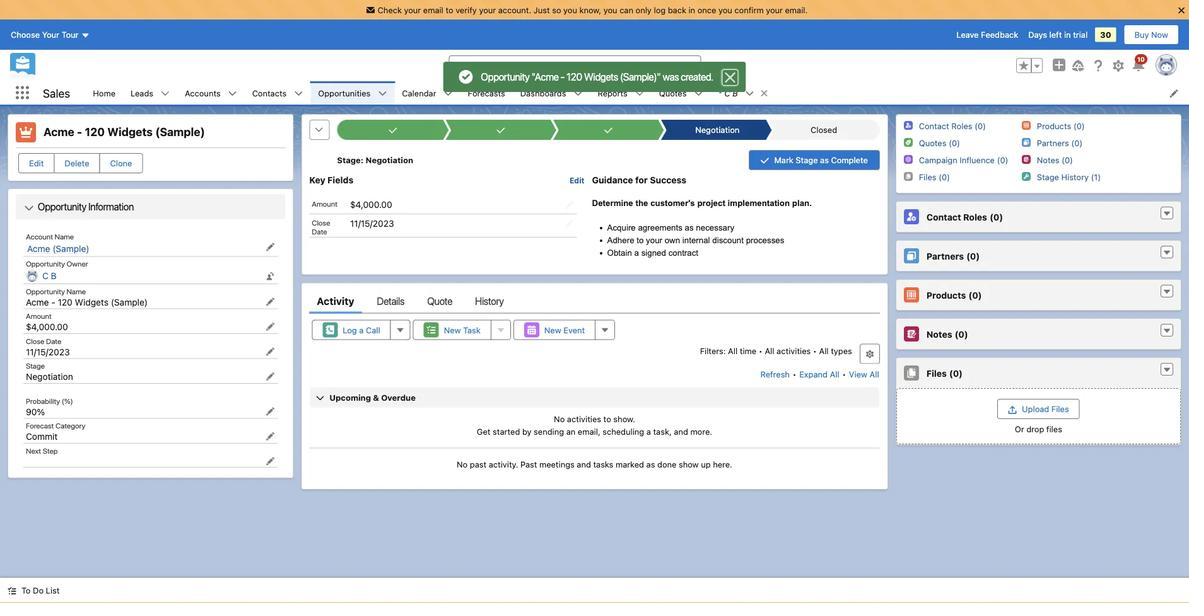 Task type: locate. For each thing, give the bounding box(es) containing it.
tab list
[[309, 288, 880, 314]]

1 horizontal spatial "
[[657, 71, 661, 83]]

log
[[654, 5, 666, 15]]

0 vertical spatial acme - 120 widgets (sample)
[[44, 125, 205, 139]]

no up sending
[[554, 415, 565, 424]]

all right expand
[[830, 370, 839, 379]]

1 vertical spatial c
[[42, 271, 48, 281]]

implementation
[[728, 198, 790, 208]]

c inside list item
[[724, 88, 730, 98]]

2 vertical spatial widgets
[[75, 297, 108, 308]]

activities inside no activities to show. get started by sending an email, scheduling a task, and more.
[[567, 415, 601, 424]]

(%)
[[62, 397, 73, 406]]

contact roles (0)
[[927, 212, 1003, 222]]

- up the delete button at the left top of page
[[77, 125, 82, 139]]

(0) for products (0)
[[969, 290, 982, 300]]

stage right the mark
[[796, 156, 818, 165]]

log a call button
[[312, 320, 391, 340]]

0 vertical spatial activities
[[777, 347, 811, 356]]

stage down the notes (0) link
[[1037, 172, 1059, 182]]

widgets inside success alert dialog
[[584, 71, 618, 83]]

close down opportunity name
[[26, 337, 44, 346]]

acme (sample) link
[[27, 244, 89, 255]]

and right the task,
[[674, 427, 688, 436]]

as inside acquire agreements as necessary adhere to your own internal discount processes obtain a signed contract
[[685, 223, 694, 233]]

opportunity up account name
[[38, 201, 87, 213]]

success
[[650, 175, 686, 185]]

opportunity image
[[16, 122, 36, 143]]

your inside acquire agreements as necessary adhere to your own internal discount processes obtain a signed contract
[[646, 236, 662, 245]]

c
[[724, 88, 730, 98], [42, 271, 48, 281]]

stage up probability
[[26, 362, 45, 371]]

acquire
[[607, 223, 636, 233]]

0 horizontal spatial 120
[[58, 297, 72, 308]]

11/15/2023 down fields
[[350, 218, 394, 229]]

choose
[[11, 30, 40, 39]]

widgets
[[584, 71, 618, 83], [107, 125, 153, 139], [75, 297, 108, 308]]

1 horizontal spatial and
[[674, 427, 688, 436]]

stage inside button
[[796, 156, 818, 165]]

2 vertical spatial -
[[51, 297, 55, 308]]

text default image inside opportunities list item
[[378, 89, 387, 98]]

(sample) inside success alert dialog
[[620, 71, 657, 83]]

0 horizontal spatial edit
[[29, 159, 44, 168]]

opportunity information
[[38, 201, 134, 213]]

drop
[[1027, 425, 1044, 434]]

1 horizontal spatial c
[[724, 88, 730, 98]]

b inside list item
[[733, 88, 738, 98]]

activities
[[777, 347, 811, 356], [567, 415, 601, 424]]

acme - 120 widgets (sample) up clone
[[44, 125, 205, 139]]

left
[[1049, 30, 1062, 39]]

0 vertical spatial negotiation
[[695, 125, 740, 135]]

2 horizontal spatial 120
[[567, 71, 582, 83]]

1 vertical spatial close date
[[26, 337, 61, 346]]

contacts list item
[[245, 81, 311, 105]]

get
[[477, 427, 491, 436]]

products (0)
[[1037, 121, 1085, 131]]

negotiation inside negotiation link
[[695, 125, 740, 135]]

new left the 'event'
[[544, 325, 561, 335]]

1 vertical spatial name
[[67, 287, 86, 296]]

$4,000.00 down fields
[[350, 199, 392, 210]]

details
[[377, 295, 405, 307]]

acme down 'account'
[[27, 244, 50, 254]]

all left time
[[728, 347, 738, 356]]

you right so
[[563, 5, 577, 15]]

1 vertical spatial no
[[457, 460, 468, 470]]

accounts list item
[[177, 81, 245, 105]]

0 horizontal spatial negotiation
[[26, 372, 73, 382]]

task,
[[653, 427, 672, 436]]

1 horizontal spatial as
[[685, 223, 694, 233]]

list
[[85, 81, 1189, 105]]

commit
[[26, 432, 58, 442]]

opportunity down c b link
[[26, 287, 65, 296]]

accounts link
[[177, 81, 228, 105]]

0 vertical spatial as
[[820, 156, 829, 165]]

1 new from the left
[[444, 325, 461, 335]]

stage for stage
[[26, 362, 45, 371]]

delete button
[[54, 153, 100, 173]]

history (1)
[[1061, 172, 1101, 182]]

0 vertical spatial no
[[554, 415, 565, 424]]

as left complete
[[820, 156, 829, 165]]

1 horizontal spatial close
[[312, 218, 330, 227]]

stage for stage : negotiation
[[337, 156, 361, 165]]

list item containing *
[[711, 81, 774, 105]]

partners
[[927, 251, 964, 261]]

roles
[[963, 212, 987, 222]]

text default image for quotes
[[694, 89, 703, 98]]

date down opportunity name
[[46, 337, 61, 346]]

all
[[728, 347, 738, 356], [765, 347, 774, 356], [819, 347, 829, 356], [830, 370, 839, 379], [870, 370, 879, 379]]

(0) right roles at right top
[[990, 212, 1003, 222]]

1 vertical spatial 11/15/2023
[[26, 347, 70, 357]]

1 vertical spatial close
[[26, 337, 44, 346]]

0 vertical spatial name
[[55, 232, 74, 241]]

no activities to show. get started by sending an email, scheduling a task, and more.
[[477, 415, 712, 436]]

text default image inside list item
[[745, 89, 754, 98]]

notes (0)
[[1037, 155, 1073, 165]]

2 horizontal spatial as
[[820, 156, 829, 165]]

amount down opportunity name
[[26, 312, 51, 321]]

to up "signed"
[[637, 236, 644, 245]]

key fields
[[309, 175, 353, 185]]

1 horizontal spatial edit
[[570, 176, 585, 185]]

1 vertical spatial contact
[[927, 212, 961, 222]]

edit down opportunity 'icon'
[[29, 159, 44, 168]]

120 inside success alert dialog
[[567, 71, 582, 83]]

0 horizontal spatial no
[[457, 460, 468, 470]]

closed link
[[774, 120, 874, 140]]

opportunity inside dropdown button
[[38, 201, 87, 213]]

done
[[657, 460, 677, 470]]

acme right opportunity 'icon'
[[44, 125, 74, 139]]

necessary
[[696, 223, 734, 233]]

know,
[[579, 5, 601, 15]]

fields
[[328, 175, 353, 185]]

close date down opportunity name
[[26, 337, 61, 346]]

you
[[563, 5, 577, 15], [604, 5, 617, 15], [719, 5, 732, 15]]

contact left roles at right top
[[927, 212, 961, 222]]

0 vertical spatial in
[[689, 5, 695, 15]]

date inside 'close date'
[[312, 227, 327, 236]]

close down key
[[312, 218, 330, 227]]

1 vertical spatial 120
[[85, 125, 105, 139]]

contact up quotes (0)
[[919, 121, 949, 131]]

widgets down opportunity name
[[75, 297, 108, 308]]

name down owner
[[67, 287, 86, 296]]

1 horizontal spatial you
[[604, 5, 617, 15]]

negotiation down "*"
[[695, 125, 740, 135]]

opportunities list item
[[311, 81, 394, 105]]

as left done
[[646, 460, 655, 470]]

new
[[444, 325, 461, 335], [544, 325, 561, 335]]

files down notes on the right of page
[[927, 368, 947, 379]]

1 vertical spatial edit
[[570, 176, 585, 185]]

1 horizontal spatial 11/15/2023
[[350, 218, 394, 229]]

history link
[[475, 288, 504, 314]]

and inside no activities to show. get started by sending an email, scheduling a task, and more.
[[674, 427, 688, 436]]

email
[[423, 5, 443, 15]]

0 vertical spatial a
[[634, 248, 639, 258]]

campaign influence (0)
[[919, 155, 1008, 165]]

text default image
[[161, 89, 170, 98], [228, 89, 237, 98], [294, 89, 303, 98], [444, 89, 453, 98], [574, 89, 583, 98], [745, 89, 754, 98], [24, 203, 34, 214], [1163, 209, 1172, 218], [1163, 288, 1172, 297], [1163, 327, 1172, 336], [1163, 366, 1172, 375], [8, 587, 16, 596]]

2 vertical spatial to
[[604, 415, 611, 424]]

partners (0)
[[927, 251, 980, 261]]

search... button
[[449, 56, 701, 76]]

(0) right products
[[969, 290, 982, 300]]

upcoming & overdue
[[329, 393, 416, 402]]

1 vertical spatial as
[[685, 223, 694, 233]]

0 vertical spatial to
[[446, 5, 453, 15]]

0 vertical spatial edit
[[29, 159, 44, 168]]

stage up fields
[[337, 156, 361, 165]]

0 vertical spatial files
[[927, 368, 947, 379]]

(0) right notes on the right of page
[[955, 329, 968, 340]]

quotes (0) link
[[919, 138, 960, 148]]

- down opportunity name
[[51, 297, 55, 308]]

0 horizontal spatial and
[[577, 460, 591, 470]]

120
[[567, 71, 582, 83], [85, 125, 105, 139], [58, 297, 72, 308]]

negotiation up probability (%)
[[26, 372, 73, 382]]

1 vertical spatial negotiation
[[366, 156, 413, 165]]

2 horizontal spatial you
[[719, 5, 732, 15]]

text default image inside calendar list item
[[444, 89, 453, 98]]

2 vertical spatial a
[[647, 427, 651, 436]]

0 vertical spatial widgets
[[584, 71, 618, 83]]

refresh
[[760, 370, 790, 379]]

text default image inside reports list item
[[635, 89, 644, 98]]

stage for stage history (1)
[[1037, 172, 1059, 182]]

0 horizontal spatial -
[[51, 297, 55, 308]]

dashboards link
[[513, 81, 574, 105]]

buy now
[[1135, 30, 1168, 39]]

products (0) link
[[1037, 121, 1085, 131]]

b down opportunity owner
[[51, 271, 57, 281]]

account
[[26, 232, 53, 241]]

1 horizontal spatial $4,000.00
[[350, 199, 392, 210]]

opportunities link
[[311, 81, 378, 105]]

as for complete
[[820, 156, 829, 165]]

activities up email,
[[567, 415, 601, 424]]

no
[[554, 415, 565, 424], [457, 460, 468, 470]]

c right "*"
[[724, 88, 730, 98]]

stage history image
[[1022, 172, 1031, 181]]

0 horizontal spatial you
[[563, 5, 577, 15]]

choose your tour
[[11, 30, 79, 39]]

upcoming
[[329, 393, 371, 402]]

no left past at the left bottom
[[457, 460, 468, 470]]

text default image inside list item
[[760, 89, 769, 98]]

clone button
[[99, 153, 143, 173]]

" up dashboards
[[532, 71, 535, 83]]

plan.
[[792, 198, 812, 208]]

text default image inside quotes list item
[[694, 89, 703, 98]]

to right email
[[446, 5, 453, 15]]

forecast
[[26, 422, 54, 431]]

date down key
[[312, 227, 327, 236]]

(0) right the partners at the right top of the page
[[967, 251, 980, 261]]

0 horizontal spatial a
[[359, 325, 364, 335]]

acme - 120 widgets (sample)
[[44, 125, 205, 139], [26, 297, 148, 308]]

acme inside success alert dialog
[[535, 71, 559, 83]]

text default image
[[760, 89, 769, 98], [378, 89, 387, 98], [635, 89, 644, 98], [694, 89, 703, 98], [1163, 249, 1172, 257]]

• up expand
[[813, 347, 817, 356]]

0 horizontal spatial "
[[532, 71, 535, 83]]

"
[[532, 71, 535, 83], [657, 71, 661, 83]]

text default image inside opportunity information dropdown button
[[24, 203, 34, 214]]

in
[[689, 5, 695, 15], [1064, 30, 1071, 39]]

0 vertical spatial 120
[[567, 71, 582, 83]]

b
[[733, 88, 738, 98], [51, 271, 57, 281]]

1 horizontal spatial negotiation
[[366, 156, 413, 165]]

" left the was
[[657, 71, 661, 83]]

a right obtain
[[634, 248, 639, 258]]

2 new from the left
[[544, 325, 561, 335]]

- up dashboards
[[561, 71, 565, 83]]

opportunity down search...
[[481, 71, 530, 83]]

1 horizontal spatial date
[[312, 227, 327, 236]]

now
[[1151, 30, 1168, 39]]

amount down key fields
[[312, 199, 337, 208]]

11/15/2023 up probability (%)
[[26, 347, 70, 357]]

name for account name
[[55, 232, 74, 241]]

you right once
[[719, 5, 732, 15]]

2 horizontal spatial a
[[647, 427, 651, 436]]

1 horizontal spatial b
[[733, 88, 738, 98]]

0 vertical spatial 11/15/2023
[[350, 218, 394, 229]]

a inside button
[[359, 325, 364, 335]]

close date
[[312, 218, 330, 236], [26, 337, 61, 346]]

as up internal
[[685, 223, 694, 233]]

b right "*"
[[733, 88, 738, 98]]

1 horizontal spatial 120
[[85, 125, 105, 139]]

1 horizontal spatial a
[[634, 248, 639, 258]]

(0) inside files element
[[949, 368, 963, 379]]

and left tasks
[[577, 460, 591, 470]]

0 horizontal spatial date
[[46, 337, 61, 346]]

0 vertical spatial b
[[733, 88, 738, 98]]

opportunity inside success alert dialog
[[481, 71, 530, 83]]

tasks
[[593, 460, 613, 470]]

upload files
[[1022, 405, 1069, 414]]

files (0) link
[[919, 172, 950, 182]]

edit forecast category image
[[266, 432, 275, 441]]

log a call
[[343, 325, 380, 335]]

- inside success alert dialog
[[561, 71, 565, 83]]

mark
[[774, 156, 794, 165]]

(0) down notes (0)
[[949, 368, 963, 379]]

show.
[[613, 415, 635, 424]]

reports link
[[590, 81, 635, 105]]

2 horizontal spatial to
[[637, 236, 644, 245]]

no inside no activities to show. get started by sending an email, scheduling a task, and more.
[[554, 415, 565, 424]]

tab list containing activity
[[309, 288, 880, 314]]

0 horizontal spatial in
[[689, 5, 695, 15]]

a left the task,
[[647, 427, 651, 436]]

1 horizontal spatial in
[[1064, 30, 1071, 39]]

dashboards
[[520, 88, 566, 98]]

guidance for success
[[592, 175, 686, 185]]

2 vertical spatial 120
[[58, 297, 72, 308]]

mark stage as complete button
[[749, 150, 880, 170]]

c down opportunity owner
[[42, 271, 48, 281]]

1 horizontal spatial no
[[554, 415, 565, 424]]

10 button
[[1131, 54, 1148, 73]]

acme up dashboards
[[535, 71, 559, 83]]

0 vertical spatial contact
[[919, 121, 949, 131]]

0 horizontal spatial c
[[42, 271, 48, 281]]

name up 'acme (sample)'
[[55, 232, 74, 241]]

for
[[635, 175, 648, 185]]

trial
[[1073, 30, 1088, 39]]

acme - 120 widgets (sample) down opportunity name
[[26, 297, 148, 308]]

no for past
[[457, 460, 468, 470]]

1 vertical spatial $4,000.00
[[26, 322, 68, 332]]

contact for contact roles (0)
[[927, 212, 961, 222]]

negotiation right :
[[366, 156, 413, 165]]

0 vertical spatial date
[[312, 227, 327, 236]]

activities up refresh
[[777, 347, 811, 356]]

1 horizontal spatial new
[[544, 325, 561, 335]]

project
[[697, 198, 725, 208]]

0 horizontal spatial new
[[444, 325, 461, 335]]

edit stage image
[[266, 373, 275, 381]]

meetings
[[539, 460, 575, 470]]

opportunity name
[[26, 287, 86, 296]]

2 vertical spatial negotiation
[[26, 372, 73, 382]]

opportunity up c b
[[26, 260, 65, 268]]

1 " from the left
[[532, 71, 535, 83]]

2 vertical spatial as
[[646, 460, 655, 470]]

leave feedback link
[[957, 30, 1018, 39]]

0 vertical spatial and
[[674, 427, 688, 436]]

1 vertical spatial files
[[1052, 405, 1069, 414]]

list item
[[711, 81, 774, 105]]

as inside button
[[820, 156, 829, 165]]

in right back
[[689, 5, 695, 15]]

0 horizontal spatial activities
[[567, 415, 601, 424]]

leave feedback
[[957, 30, 1018, 39]]

all right view at the bottom of the page
[[870, 370, 879, 379]]

to left show. at the right bottom
[[604, 415, 611, 424]]

0 vertical spatial -
[[561, 71, 565, 83]]

0 horizontal spatial $4,000.00
[[26, 322, 68, 332]]

1 vertical spatial activities
[[567, 415, 601, 424]]

date
[[312, 227, 327, 236], [46, 337, 61, 346]]

close date down key
[[312, 218, 330, 236]]

1 vertical spatial to
[[637, 236, 644, 245]]

0 horizontal spatial b
[[51, 271, 57, 281]]

files up files
[[1052, 405, 1069, 414]]

filters: all time • all activities • all types
[[700, 347, 852, 356]]

2 horizontal spatial -
[[561, 71, 565, 83]]

widgets up clone
[[107, 125, 153, 139]]

2 " from the left
[[657, 71, 661, 83]]

1 vertical spatial -
[[77, 125, 82, 139]]

edit button
[[18, 153, 54, 173]]

0 vertical spatial amount
[[312, 199, 337, 208]]

(0) for files (0)
[[949, 368, 963, 379]]

0 horizontal spatial to
[[446, 5, 453, 15]]

1 horizontal spatial to
[[604, 415, 611, 424]]

opportunity
[[481, 71, 530, 83], [38, 201, 87, 213], [26, 260, 65, 268], [26, 287, 65, 296]]

you left can
[[604, 5, 617, 15]]

notes image
[[1022, 155, 1031, 164]]

0 vertical spatial c
[[724, 88, 730, 98]]

quotes list item
[[652, 81, 711, 105]]

widgets up reports
[[584, 71, 618, 83]]

forecasts
[[468, 88, 505, 98]]

•
[[759, 347, 763, 356], [813, 347, 817, 356], [793, 370, 797, 379], [842, 370, 846, 379]]

in right left
[[1064, 30, 1071, 39]]

your up "signed"
[[646, 236, 662, 245]]

edit probability (%) image
[[266, 408, 275, 416]]

opportunity owner
[[26, 260, 88, 268]]

contact
[[919, 121, 949, 131], [927, 212, 961, 222]]

a right "log"
[[359, 325, 364, 335]]

$4,000.00 down opportunity name
[[26, 322, 68, 332]]

opportunity for opportunity owner
[[26, 260, 65, 268]]

edit left guidance
[[570, 176, 585, 185]]

campaign
[[919, 155, 958, 165]]

group
[[1016, 58, 1043, 73]]

new left task at the left of the page
[[444, 325, 461, 335]]



Task type: vqa. For each thing, say whether or not it's contained in the screenshot.
the *
yes



Task type: describe. For each thing, give the bounding box(es) containing it.
0 horizontal spatial as
[[646, 460, 655, 470]]

guidance
[[592, 175, 633, 185]]

or drop files
[[1015, 425, 1062, 434]]

10
[[1137, 56, 1145, 63]]

to inside no activities to show. get started by sending an email, scheduling a task, and more.
[[604, 415, 611, 424]]

owner
[[67, 260, 88, 268]]

probability (%)
[[26, 397, 73, 406]]

campaign influence image
[[904, 155, 913, 164]]

&
[[373, 393, 379, 402]]

text default image for opportunities
[[378, 89, 387, 98]]

do
[[33, 586, 44, 596]]

sales
[[43, 86, 70, 100]]

mark stage as complete
[[774, 156, 868, 165]]

expand all button
[[799, 364, 840, 384]]

files image
[[904, 172, 913, 181]]

0 horizontal spatial files
[[927, 368, 947, 379]]

acme inside 'link'
[[27, 244, 50, 254]]

delete
[[65, 159, 89, 168]]

acme down opportunity name
[[26, 297, 49, 308]]

view
[[849, 370, 867, 379]]

determine
[[592, 198, 633, 208]]

text default image inside contacts list item
[[294, 89, 303, 98]]

files element
[[896, 358, 1182, 446]]

overdue
[[381, 393, 416, 402]]

obtain
[[607, 248, 632, 258]]

1 horizontal spatial -
[[77, 125, 82, 139]]

roles (0)
[[952, 121, 986, 131]]

category
[[55, 422, 85, 431]]

text default image inside files element
[[1163, 366, 1172, 375]]

list containing home
[[85, 81, 1189, 105]]

1 you from the left
[[563, 5, 577, 15]]

activity
[[317, 295, 354, 307]]

opportunities
[[318, 88, 370, 98]]

1 vertical spatial amount
[[26, 312, 51, 321]]

0 vertical spatial close
[[312, 218, 330, 227]]

only
[[636, 5, 652, 15]]

days left in trial
[[1028, 30, 1088, 39]]

forecast category
[[26, 422, 85, 431]]

notes (0)
[[927, 329, 968, 340]]

success alert dialog
[[443, 62, 746, 92]]

key
[[309, 175, 325, 185]]

new task button
[[413, 320, 491, 340]]

all left types
[[819, 347, 829, 356]]

influence (0)
[[960, 155, 1008, 165]]

to
[[21, 586, 31, 596]]

contact roles image
[[904, 121, 913, 130]]

new task
[[444, 325, 481, 335]]

90%
[[26, 407, 45, 417]]

1 vertical spatial date
[[46, 337, 61, 346]]

a inside no activities to show. get started by sending an email, scheduling a task, and more.
[[647, 427, 651, 436]]

more.
[[690, 427, 712, 436]]

discount
[[712, 236, 744, 245]]

leads list item
[[123, 81, 177, 105]]

account name
[[26, 232, 74, 241]]

products image
[[1022, 121, 1031, 130]]

edit close date image
[[266, 348, 275, 356]]

to inside acquire agreements as necessary adhere to your own internal discount processes obtain a signed contract
[[637, 236, 644, 245]]

3 you from the left
[[719, 5, 732, 15]]

edit account name image
[[266, 243, 275, 252]]

the
[[636, 198, 648, 208]]

reports list item
[[590, 81, 652, 105]]

your left the email.
[[766, 5, 783, 15]]

text default image inside to do list button
[[8, 587, 16, 596]]

home link
[[85, 81, 123, 105]]

search...
[[473, 61, 507, 70]]

name for opportunity name
[[67, 287, 86, 296]]

upload
[[1022, 405, 1049, 414]]

complete
[[831, 156, 868, 165]]

edit next step image
[[266, 457, 275, 466]]

tour
[[62, 30, 79, 39]]

partners image
[[1022, 138, 1031, 147]]

0 horizontal spatial 11/15/2023
[[26, 347, 70, 357]]

• right time
[[759, 347, 763, 356]]

calendar
[[402, 88, 436, 98]]

no for activities
[[554, 415, 565, 424]]

• left view at the bottom of the page
[[842, 370, 846, 379]]

calendar list item
[[394, 81, 460, 105]]

(0) for notes (0)
[[955, 329, 968, 340]]

no past activity. past meetings and tasks marked as done show up here.
[[457, 460, 732, 470]]

edit inside button
[[29, 159, 44, 168]]

dashboards list item
[[513, 81, 590, 105]]

campaign influence (0) link
[[919, 155, 1008, 165]]

path options list box
[[337, 120, 880, 140]]

edit opportunity name image
[[266, 298, 275, 307]]

(sample) inside 'link'
[[52, 244, 89, 254]]

accounts
[[185, 88, 221, 98]]

1 vertical spatial b
[[51, 271, 57, 281]]

text default image inside accounts list item
[[228, 89, 237, 98]]

1 vertical spatial widgets
[[107, 125, 153, 139]]

30
[[1100, 30, 1111, 39]]

opportunity for opportunity information
[[38, 201, 87, 213]]

2 you from the left
[[604, 5, 617, 15]]

buy now button
[[1124, 25, 1179, 45]]

once
[[698, 5, 716, 15]]

created.
[[681, 71, 713, 83]]

opportunity for opportunity " acme - 120 widgets (sample) " was created.
[[481, 71, 530, 83]]

up
[[701, 460, 711, 470]]

new for new task
[[444, 325, 461, 335]]

next
[[26, 447, 41, 455]]

*
[[718, 88, 722, 98]]

partners (0)
[[1037, 138, 1083, 148]]

text default image for reports
[[635, 89, 644, 98]]

0 vertical spatial $4,000.00
[[350, 199, 392, 210]]

agreements
[[638, 223, 683, 233]]

new event
[[544, 325, 585, 335]]

1 vertical spatial and
[[577, 460, 591, 470]]

* c b
[[718, 88, 738, 98]]

leads link
[[123, 81, 161, 105]]

0 horizontal spatial close
[[26, 337, 44, 346]]

your left email
[[404, 5, 421, 15]]

as for necessary
[[685, 223, 694, 233]]

(0) for partners (0)
[[967, 251, 980, 261]]

determine the customer's project implementation plan.
[[592, 198, 812, 208]]

1 vertical spatial in
[[1064, 30, 1071, 39]]

1 horizontal spatial amount
[[312, 199, 337, 208]]

days
[[1028, 30, 1047, 39]]

1 horizontal spatial close date
[[312, 218, 330, 236]]

edit amount image
[[266, 323, 275, 332]]

1 horizontal spatial activities
[[777, 347, 811, 356]]

stage history (1)
[[1037, 172, 1101, 182]]

marked
[[616, 460, 644, 470]]

text default image inside the dashboards list item
[[574, 89, 583, 98]]

contact roles (0) link
[[919, 121, 986, 131]]

back
[[668, 5, 686, 15]]

opportunity for opportunity name
[[26, 287, 65, 296]]

quotes link
[[652, 81, 694, 105]]

partners (0) link
[[1037, 138, 1083, 148]]

your right verify
[[479, 5, 496, 15]]

• left expand
[[793, 370, 797, 379]]

call
[[366, 325, 380, 335]]

all right time
[[765, 347, 774, 356]]

view all link
[[848, 364, 880, 384]]

1 vertical spatial acme - 120 widgets (sample)
[[26, 297, 148, 308]]

0 horizontal spatial close date
[[26, 337, 61, 346]]

here.
[[713, 460, 732, 470]]

email,
[[578, 427, 600, 436]]

upcoming & overdue button
[[310, 388, 879, 408]]

stage : negotiation
[[337, 156, 413, 165]]

expand
[[799, 370, 828, 379]]

quotes image
[[904, 138, 913, 147]]

an
[[566, 427, 576, 436]]

a inside acquire agreements as necessary adhere to your own internal discount processes obtain a signed contract
[[634, 248, 639, 258]]

new for new event
[[544, 325, 561, 335]]

files
[[1047, 425, 1062, 434]]

leads
[[131, 88, 153, 98]]

contact for contact roles (0)
[[919, 121, 949, 131]]

so
[[552, 5, 561, 15]]

acquire agreements as necessary adhere to your own internal discount processes obtain a signed contract
[[607, 223, 784, 258]]

c b link
[[42, 271, 57, 282]]

c b
[[42, 271, 57, 281]]

started
[[493, 427, 520, 436]]

activity.
[[489, 460, 518, 470]]

text default image inside leads list item
[[161, 89, 170, 98]]



